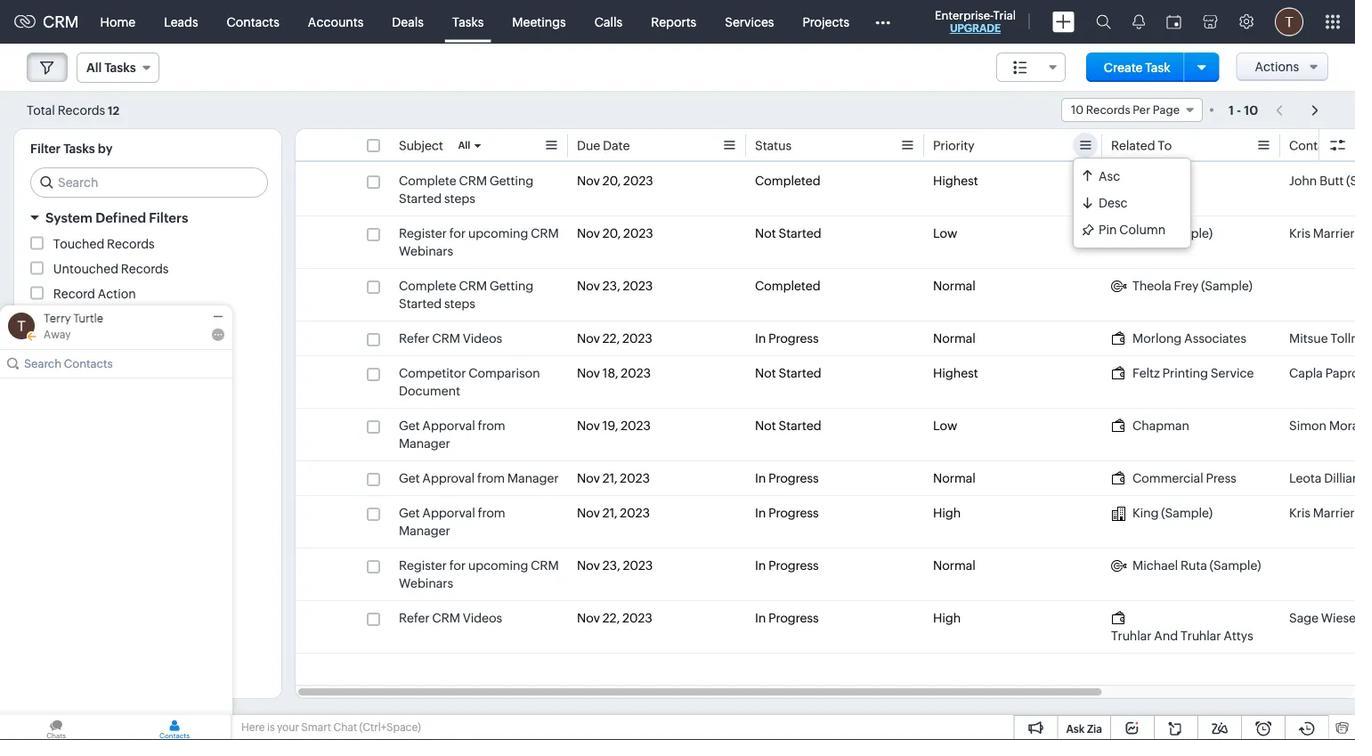 Task type: locate. For each thing, give the bounding box(es) containing it.
2 22, from the top
[[603, 611, 620, 625]]

1 vertical spatial register
[[399, 559, 447, 573]]

1 horizontal spatial task
[[1146, 60, 1171, 74]]

get left approval
[[399, 471, 420, 486]]

reports
[[651, 15, 697, 29]]

1 in progress from the top
[[756, 331, 819, 346]]

create menu image
[[1053, 11, 1075, 33]]

2 get apporval from manager link from the top
[[399, 504, 560, 540]]

4 in from the top
[[756, 559, 766, 573]]

comparison
[[469, 366, 540, 380]]

0 horizontal spatial all
[[86, 61, 102, 75]]

kris marrier  down john butt (s
[[1290, 226, 1356, 241]]

0 vertical spatial refer crm videos
[[399, 331, 503, 346]]

signals element
[[1123, 0, 1156, 44]]

1 21, from the top
[[603, 471, 618, 486]]

0 vertical spatial from
[[478, 419, 506, 433]]

manager right approval
[[508, 471, 559, 486]]

0 horizontal spatial tasks
[[63, 142, 95, 156]]

date
[[603, 139, 630, 153]]

nov for chapman link
[[577, 419, 600, 433]]

1 refer from the top
[[399, 331, 430, 346]]

get down get approval from manager link
[[399, 506, 420, 520]]

2 kris marrier link from the top
[[1290, 504, 1356, 522]]

refer crm videos for normal
[[399, 331, 503, 346]]

capla papro link
[[1290, 364, 1356, 382]]

1 vertical spatial not started
[[756, 366, 822, 380]]

2 apporval from the top
[[423, 506, 476, 520]]

2 complete crm getting started steps from the top
[[399, 279, 534, 311]]

kris marrier  for high
[[1290, 506, 1356, 520]]

0 vertical spatial nov 22, 2023
[[577, 331, 653, 346]]

nov 20, 2023
[[577, 174, 654, 188], [577, 226, 654, 241]]

3 not from the top
[[756, 419, 777, 433]]

2023 for 'feltz printing service' link
[[621, 366, 651, 380]]

1 vertical spatial 21,
[[603, 506, 618, 520]]

kris marrier link for high
[[1290, 504, 1356, 522]]

search image
[[1097, 14, 1112, 29]]

1 horizontal spatial truhlar
[[1181, 629, 1222, 643]]

get for low
[[399, 419, 420, 433]]

from down competitor comparison document link
[[478, 419, 506, 433]]

nov for 'feltz printing service' link
[[577, 366, 600, 380]]

get apporval from manager
[[399, 419, 506, 451], [399, 506, 506, 538]]

in progress for truhlar
[[756, 611, 819, 625]]

2 kris marrier  from the top
[[1290, 506, 1356, 520]]

records inside field
[[1087, 103, 1131, 117]]

from down get approval from manager
[[478, 506, 506, 520]]

for for nov 23, 2023
[[450, 559, 466, 573]]

2 from from the top
[[478, 471, 505, 486]]

crm link
[[14, 13, 79, 31]]

3 in progress from the top
[[756, 506, 819, 520]]

low for king (sample)
[[934, 226, 958, 241]]

get apporval from manager up approval
[[399, 419, 506, 451]]

register for upcoming crm webinars link for nov 20, 2023
[[399, 225, 560, 260]]

0 vertical spatial get
[[399, 419, 420, 433]]

nov 21, 2023
[[577, 471, 650, 486], [577, 506, 650, 520]]

0 vertical spatial kris marrier link
[[1290, 225, 1356, 242]]

printing
[[1163, 366, 1209, 380]]

10 right -
[[1245, 103, 1259, 117]]

contacts link
[[213, 0, 294, 43]]

0 vertical spatial get apporval from manager link
[[399, 417, 560, 453]]

1 vertical spatial 23,
[[603, 559, 621, 573]]

0 vertical spatial tasks
[[452, 15, 484, 29]]

1 vertical spatial register for upcoming crm webinars
[[399, 559, 559, 591]]

1 vertical spatial upcoming
[[469, 559, 529, 573]]

filter
[[30, 142, 61, 156], [45, 370, 78, 386]]

All Tasks field
[[77, 53, 159, 83]]

refer crm videos link
[[399, 330, 503, 347], [399, 609, 503, 627]]

1 videos from the top
[[463, 331, 503, 346]]

get apporval from manager link for nov 21, 2023
[[399, 504, 560, 540]]

5 nov from the top
[[577, 366, 600, 380]]

register for nov 20, 2023
[[399, 226, 447, 241]]

2 nov 23, 2023 from the top
[[577, 559, 653, 573]]

zia
[[1088, 723, 1103, 735]]

simon mora
[[1290, 419, 1356, 433]]

1 king from the top
[[1133, 226, 1160, 241]]

3 from from the top
[[478, 506, 506, 520]]

filter inside dropdown button
[[45, 370, 78, 386]]

1 kris from the top
[[1290, 226, 1311, 241]]

not started for nov 20, 2023
[[756, 226, 822, 241]]

get apporval from manager for nov 21, 2023
[[399, 506, 506, 538]]

webinars for nov 20, 2023
[[399, 244, 454, 258]]

normal for michael ruta (sample)
[[934, 559, 976, 573]]

2 king (sample) link from the top
[[1112, 504, 1213, 522]]

mitsue
[[1290, 331, 1329, 346]]

records down "defined"
[[107, 237, 155, 251]]

4 normal from the top
[[934, 559, 976, 573]]

1 vertical spatial register for upcoming crm webinars link
[[399, 557, 560, 592]]

0 vertical spatial webinars
[[399, 244, 454, 258]]

1 vertical spatial low
[[934, 419, 958, 433]]

kris down "leota"
[[1290, 506, 1311, 520]]

1 for from the top
[[450, 226, 466, 241]]

(sample) down commercial press
[[1162, 506, 1213, 520]]

task right the create
[[1146, 60, 1171, 74]]

1 vertical spatial get apporval from manager link
[[399, 504, 560, 540]]

king (sample) link up "theola"
[[1112, 225, 1213, 242]]

king down "commercial"
[[1133, 506, 1160, 520]]

pin
[[1099, 223, 1118, 237]]

2 vertical spatial not
[[756, 419, 777, 433]]

truhlar and truhlar attys
[[1112, 629, 1254, 643]]

and
[[1155, 629, 1179, 643]]

complete crm getting started steps up the competitor at the left of page
[[399, 279, 534, 311]]

0 horizontal spatial truhlar
[[1112, 629, 1152, 643]]

22,
[[603, 331, 620, 346], [603, 611, 620, 625]]

3 normal from the top
[[934, 471, 976, 486]]

king
[[1133, 226, 1160, 241], [1133, 506, 1160, 520]]

2 register for upcoming crm webinars link from the top
[[399, 557, 560, 592]]

tasks for all tasks
[[105, 61, 136, 75]]

4 nov from the top
[[577, 331, 600, 346]]

steps for nov 20, 2023
[[445, 192, 476, 206]]

create task button
[[1087, 53, 1189, 82]]

0 vertical spatial steps
[[445, 192, 476, 206]]

theola frey (sample)
[[1133, 279, 1253, 293]]

nov 21, 2023 for get approval from manager
[[577, 471, 650, 486]]

from right approval
[[478, 471, 505, 486]]

kris marrier link
[[1290, 225, 1356, 242], [1290, 504, 1356, 522]]

0 vertical spatial videos
[[463, 331, 503, 346]]

9 nov from the top
[[577, 559, 600, 573]]

1 completed from the top
[[756, 174, 821, 188]]

ask
[[1067, 723, 1085, 735]]

1 horizontal spatial 10
[[1245, 103, 1259, 117]]

0 vertical spatial complete crm getting started steps link
[[399, 172, 560, 208]]

1 king (sample) link from the top
[[1112, 225, 1213, 242]]

all tasks
[[86, 61, 136, 75]]

2 for from the top
[[450, 559, 466, 573]]

2 upcoming from the top
[[469, 559, 529, 573]]

2 not from the top
[[756, 366, 777, 380]]

truhlar
[[1112, 629, 1152, 643], [1181, 629, 1222, 643]]

2 marrier from the top
[[1314, 506, 1356, 520]]

tasks left by
[[63, 142, 95, 156]]

2023 for chapman link
[[621, 419, 651, 433]]

reports link
[[637, 0, 711, 43]]

1 22, from the top
[[603, 331, 620, 346]]

2 king from the top
[[1133, 506, 1160, 520]]

records left per
[[1087, 103, 1131, 117]]

1 vertical spatial completed
[[756, 279, 821, 293]]

1 normal from the top
[[934, 279, 976, 293]]

0 vertical spatial low
[[934, 226, 958, 241]]

king right pin
[[1133, 226, 1160, 241]]

register
[[399, 226, 447, 241], [399, 559, 447, 573]]

1 king (sample) from the top
[[1133, 226, 1213, 241]]

calendar image
[[1167, 15, 1182, 29]]

1 complete from the top
[[399, 174, 457, 188]]

related left to
[[1112, 139, 1156, 153]]

23,
[[603, 279, 621, 293], [603, 559, 621, 573]]

records for related
[[100, 311, 148, 326]]

crm
[[43, 13, 79, 31], [459, 174, 487, 188], [531, 226, 559, 241], [459, 279, 487, 293], [432, 331, 461, 346], [531, 559, 559, 573], [432, 611, 461, 625]]

nov 23, 2023 for register for upcoming crm webinars
[[577, 559, 653, 573]]

filter for filter tasks by
[[30, 142, 61, 156]]

commercial press
[[1133, 471, 1237, 486]]

1 steps from the top
[[445, 192, 476, 206]]

2 highest from the top
[[934, 366, 979, 380]]

2023 for truhlar and truhlar attys link
[[623, 611, 653, 625]]

1 vertical spatial highest
[[934, 366, 979, 380]]

2 horizontal spatial tasks
[[452, 15, 484, 29]]

kris marrier 
[[1290, 226, 1356, 241], [1290, 506, 1356, 520]]

0 vertical spatial filter
[[30, 142, 61, 156]]

apporval down approval
[[423, 506, 476, 520]]

2 20, from the top
[[603, 226, 621, 241]]

1 vertical spatial king (sample) link
[[1112, 504, 1213, 522]]

0 vertical spatial king (sample)
[[1133, 226, 1213, 241]]

here
[[241, 722, 265, 734]]

1 horizontal spatial related
[[1112, 139, 1156, 153]]

king (sample) for high
[[1133, 506, 1213, 520]]

meetings
[[513, 15, 566, 29]]

kris marrier  down 'leota dilliar' link on the right of the page
[[1290, 506, 1356, 520]]

manager up approval
[[399, 437, 451, 451]]

1 webinars from the top
[[399, 244, 454, 258]]

refer for high
[[399, 611, 430, 625]]

complete for nov 20, 2023
[[399, 174, 457, 188]]

1 kris marrier link from the top
[[1290, 225, 1356, 242]]

(sample) right ruta
[[1210, 559, 1262, 573]]

1 register from the top
[[399, 226, 447, 241]]

john
[[1290, 174, 1318, 188]]

contact
[[1290, 139, 1337, 153]]

not for nov 18, 2023
[[756, 366, 777, 380]]

get for normal
[[399, 471, 420, 486]]

all inside field
[[86, 61, 102, 75]]

1 complete crm getting started steps link from the top
[[399, 172, 560, 208]]

records left 12
[[58, 103, 105, 117]]

2 register from the top
[[399, 559, 447, 573]]

truhlar left and
[[1112, 629, 1152, 643]]

all right subject
[[459, 140, 471, 151]]

2 23, from the top
[[603, 559, 621, 573]]

1 vertical spatial refer
[[399, 611, 430, 625]]

system defined filters button
[[14, 202, 282, 234]]

2 king (sample) from the top
[[1133, 506, 1213, 520]]

calls link
[[581, 0, 637, 43]]

(sample) right frey
[[1202, 279, 1253, 293]]

1 vertical spatial manager
[[508, 471, 559, 486]]

6 nov from the top
[[577, 419, 600, 433]]

nov 22, 2023
[[577, 331, 653, 346], [577, 611, 653, 625]]

1 nov 23, 2023 from the top
[[577, 279, 653, 293]]

0 vertical spatial nov 21, 2023
[[577, 471, 650, 486]]

started for for
[[779, 226, 822, 241]]

priority
[[934, 139, 975, 153]]

1 vertical spatial refer crm videos
[[399, 611, 503, 625]]

3 get from the top
[[399, 506, 420, 520]]

chats image
[[0, 715, 112, 740]]

0 vertical spatial 20,
[[603, 174, 621, 188]]

2 steps from the top
[[445, 297, 476, 311]]

2023
[[624, 174, 654, 188], [624, 226, 654, 241], [623, 279, 653, 293], [623, 331, 653, 346], [621, 366, 651, 380], [621, 419, 651, 433], [620, 471, 650, 486], [620, 506, 650, 520], [623, 559, 653, 573], [623, 611, 653, 625]]

1 vertical spatial action
[[150, 311, 189, 326]]

get apporval from manager link down get approval from manager
[[399, 504, 560, 540]]

1 low from the top
[[934, 226, 958, 241]]

complete crm getting started steps down subject
[[399, 174, 534, 206]]

5 progress from the top
[[769, 611, 819, 625]]

2 nov 22, 2023 from the top
[[577, 611, 653, 625]]

tasks up 12
[[105, 61, 136, 75]]

locked
[[53, 336, 96, 351]]

1 vertical spatial high
[[934, 611, 961, 625]]

1 vertical spatial king (sample)
[[1133, 506, 1213, 520]]

is
[[267, 722, 275, 734]]

task
[[1146, 60, 1171, 74], [53, 696, 79, 710]]

in progress for morlong
[[756, 331, 819, 346]]

8 nov from the top
[[577, 506, 600, 520]]

0 vertical spatial for
[[450, 226, 466, 241]]

20, for complete crm getting started steps
[[603, 174, 621, 188]]

row group
[[296, 164, 1356, 654]]

0 vertical spatial nov 20, 2023
[[577, 174, 654, 188]]

marrier down butt
[[1314, 226, 1356, 241]]

king (sample)
[[1133, 226, 1213, 241], [1133, 506, 1213, 520]]

0 vertical spatial manager
[[399, 437, 451, 451]]

1 vertical spatial related
[[53, 311, 97, 326]]

0 vertical spatial complete crm getting started steps
[[399, 174, 534, 206]]

4 in progress from the top
[[756, 559, 819, 573]]

calls
[[595, 15, 623, 29]]

touched records
[[53, 237, 155, 251]]

0 vertical spatial register
[[399, 226, 447, 241]]

complete crm getting started steps
[[399, 174, 534, 206], [399, 279, 534, 311]]

feltz
[[1133, 366, 1161, 380]]

5 in from the top
[[756, 611, 766, 625]]

0 vertical spatial 21,
[[603, 471, 618, 486]]

king (sample) link for low
[[1112, 225, 1213, 242]]

1 nov 21, 2023 from the top
[[577, 471, 650, 486]]

kris
[[1290, 226, 1311, 241], [1290, 506, 1311, 520]]

2 refer from the top
[[399, 611, 430, 625]]

row group containing complete crm getting started steps
[[296, 164, 1356, 654]]

profile element
[[1265, 0, 1315, 43]]

1 highest from the top
[[934, 174, 979, 188]]

22, for normal
[[603, 331, 620, 346]]

king (sample) up "theola frey (sample)" link
[[1133, 226, 1213, 241]]

filter left by
[[45, 370, 78, 386]]

2 get apporval from manager from the top
[[399, 506, 506, 538]]

1 vertical spatial 22,
[[603, 611, 620, 625]]

profile image
[[1276, 8, 1304, 36]]

get down document
[[399, 419, 420, 433]]

king (sample) link for high
[[1112, 504, 1213, 522]]

2 vertical spatial tasks
[[63, 142, 95, 156]]

king (sample) link down "commercial"
[[1112, 504, 1213, 522]]

1 vertical spatial apporval
[[423, 506, 476, 520]]

records down touched records
[[121, 261, 169, 276]]

2 normal from the top
[[934, 331, 976, 346]]

for
[[450, 226, 466, 241], [450, 559, 466, 573]]

tasks inside field
[[105, 61, 136, 75]]

1 vertical spatial steps
[[445, 297, 476, 311]]

0 vertical spatial all
[[86, 61, 102, 75]]

2023 for the michael ruta (sample) link
[[623, 559, 653, 573]]

1 upcoming from the top
[[469, 226, 529, 241]]

10 left per
[[1072, 103, 1084, 117]]

marrier for high
[[1314, 506, 1356, 520]]

refer crm videos link for high
[[399, 609, 503, 627]]

feltz printing service link
[[1112, 364, 1255, 382]]

kris marrier link down john butt (s
[[1290, 225, 1356, 242]]

nov for the michael ruta (sample) link
[[577, 559, 600, 573]]

3 not started from the top
[[756, 419, 822, 433]]

steps
[[445, 192, 476, 206], [445, 297, 476, 311]]

tasks right deals
[[452, 15, 484, 29]]

2 refer crm videos link from the top
[[399, 609, 503, 627]]

filter down "total"
[[30, 142, 61, 156]]

1 vertical spatial kris marrier 
[[1290, 506, 1356, 520]]

apporval
[[423, 419, 476, 433], [423, 506, 476, 520]]

1 vertical spatial from
[[478, 471, 505, 486]]

1 vertical spatial tasks
[[105, 61, 136, 75]]

1 register for upcoming crm webinars from the top
[[399, 226, 559, 258]]

1 vertical spatial for
[[450, 559, 466, 573]]

sage
[[1290, 611, 1319, 625]]

highest for not started
[[934, 366, 979, 380]]

not started
[[756, 226, 822, 241], [756, 366, 822, 380], [756, 419, 822, 433]]

defined
[[96, 210, 146, 226]]

contacts image
[[118, 715, 231, 740]]

2 in from the top
[[756, 471, 766, 486]]

apporval for nov 21, 2023
[[423, 506, 476, 520]]

2 kris from the top
[[1290, 506, 1311, 520]]

sage wiese link
[[1290, 609, 1356, 627]]

marrier down dilliar
[[1314, 506, 1356, 520]]

1 horizontal spatial all
[[459, 140, 471, 151]]

king (sample) for low
[[1133, 226, 1213, 241]]

0 horizontal spatial related
[[53, 311, 97, 326]]

2 nov 21, 2023 from the top
[[577, 506, 650, 520]]

1 register for upcoming crm webinars link from the top
[[399, 225, 560, 260]]

1 apporval from the top
[[423, 419, 476, 433]]

home
[[100, 15, 136, 29]]

23, for complete crm getting started steps
[[603, 279, 621, 293]]

1 vertical spatial nov 20, 2023
[[577, 226, 654, 241]]

0 vertical spatial marrier
[[1314, 226, 1356, 241]]

0 horizontal spatial task
[[53, 696, 79, 710]]

system defined filters
[[45, 210, 188, 226]]

0 vertical spatial highest
[[934, 174, 979, 188]]

in for commercial press
[[756, 471, 766, 486]]

total
[[27, 103, 55, 117]]

action up filter by fields dropdown button
[[150, 311, 189, 326]]

nov 22, 2023 for normal
[[577, 331, 653, 346]]

2 low from the top
[[934, 419, 958, 433]]

7 nov from the top
[[577, 471, 600, 486]]

0 horizontal spatial 10
[[1072, 103, 1084, 117]]

all up total records 12
[[86, 61, 102, 75]]

None field
[[997, 53, 1066, 82]]

1 nov from the top
[[577, 174, 600, 188]]

20,
[[603, 174, 621, 188], [603, 226, 621, 241]]

2 register for upcoming crm webinars from the top
[[399, 559, 559, 591]]

0 vertical spatial register for upcoming crm webinars link
[[399, 225, 560, 260]]

tasks inside 'link'
[[452, 15, 484, 29]]

kris down john
[[1290, 226, 1311, 241]]

truhlar and truhlar attys link
[[1112, 609, 1272, 645]]

complete up the competitor at the left of page
[[399, 279, 457, 293]]

0 vertical spatial kris
[[1290, 226, 1311, 241]]

for for nov 20, 2023
[[450, 226, 466, 241]]

2 completed from the top
[[756, 279, 821, 293]]

3 nov from the top
[[577, 279, 600, 293]]

2 high from the top
[[934, 611, 961, 625]]

0 horizontal spatial action
[[98, 286, 136, 301]]

untouched records
[[53, 261, 169, 276]]

complete down subject
[[399, 174, 457, 188]]

get apporval from manager link up get approval from manager
[[399, 417, 560, 453]]

2 getting from the top
[[490, 279, 534, 293]]

1 get from the top
[[399, 419, 420, 433]]

1 vertical spatial task
[[53, 696, 79, 710]]

1 vertical spatial complete
[[399, 279, 457, 293]]

get apporval from manager down approval
[[399, 506, 506, 538]]

0 vertical spatial refer
[[399, 331, 430, 346]]

0 vertical spatial 22,
[[603, 331, 620, 346]]

refer
[[399, 331, 430, 346], [399, 611, 430, 625]]

associates
[[1185, 331, 1247, 346]]

1 vertical spatial 20,
[[603, 226, 621, 241]]

1 horizontal spatial tasks
[[105, 61, 136, 75]]

21, for get apporval from manager
[[603, 506, 618, 520]]

0 vertical spatial king (sample) link
[[1112, 225, 1213, 242]]

0 vertical spatial upcoming
[[469, 226, 529, 241]]

getting for nov 20, 2023
[[490, 174, 534, 188]]

2 vertical spatial not started
[[756, 419, 822, 433]]

1 vertical spatial getting
[[490, 279, 534, 293]]

complete crm getting started steps link up comparison
[[399, 277, 560, 313]]

0 vertical spatial not started
[[756, 226, 822, 241]]

0 vertical spatial register for upcoming crm webinars
[[399, 226, 559, 258]]

owner
[[82, 696, 121, 710]]

2 21, from the top
[[603, 506, 618, 520]]

0 vertical spatial getting
[[490, 174, 534, 188]]

1 vertical spatial nov 23, 2023
[[577, 559, 653, 573]]

0 vertical spatial nov 23, 2023
[[577, 279, 653, 293]]

1 getting from the top
[[490, 174, 534, 188]]

1 refer crm videos link from the top
[[399, 330, 503, 347]]

progress for morlong associates
[[769, 331, 819, 346]]

page
[[1153, 103, 1180, 117]]

1 vertical spatial nov 21, 2023
[[577, 506, 650, 520]]

1 vertical spatial not
[[756, 366, 777, 380]]

action up related records action
[[98, 286, 136, 301]]

1 horizontal spatial action
[[150, 311, 189, 326]]

kris marrier link down 'leota dilliar' link on the right of the page
[[1290, 504, 1356, 522]]

2 get from the top
[[399, 471, 420, 486]]

marrier for low
[[1314, 226, 1356, 241]]

1 refer crm videos from the top
[[399, 331, 503, 346]]

fields
[[100, 370, 138, 386]]

1 vertical spatial filter
[[45, 370, 78, 386]]

0 vertical spatial related
[[1112, 139, 1156, 153]]

leads link
[[150, 0, 213, 43]]

marrier
[[1314, 226, 1356, 241], [1314, 506, 1356, 520]]

0 vertical spatial high
[[934, 506, 961, 520]]

1 vertical spatial all
[[459, 140, 471, 151]]

get apporval from manager link for nov 19, 2023
[[399, 417, 560, 453]]

morlong associates
[[1133, 331, 1247, 346]]

2 complete crm getting started steps link from the top
[[399, 277, 560, 313]]

king (sample) link
[[1112, 225, 1213, 242], [1112, 504, 1213, 522]]

records for touched
[[107, 237, 155, 251]]

complete crm getting started steps link for nov 23, 2023
[[399, 277, 560, 313]]

1 - 10
[[1229, 103, 1259, 117]]

2 nov 20, 2023 from the top
[[577, 226, 654, 241]]

1 get apporval from manager from the top
[[399, 419, 506, 451]]

register for nov 23, 2023
[[399, 559, 447, 573]]

0 vertical spatial not
[[756, 226, 777, 241]]

manager down approval
[[399, 524, 451, 538]]

1 nov 20, 2023 from the top
[[577, 174, 654, 188]]

search element
[[1086, 0, 1123, 44]]

truhlar right and
[[1181, 629, 1222, 643]]

complete crm getting started steps link down subject
[[399, 172, 560, 208]]

1 vertical spatial complete crm getting started steps link
[[399, 277, 560, 313]]

1 vertical spatial get
[[399, 471, 420, 486]]

2 vertical spatial from
[[478, 506, 506, 520]]

get inside get approval from manager link
[[399, 471, 420, 486]]

not
[[756, 226, 777, 241], [756, 366, 777, 380], [756, 419, 777, 433]]

0 vertical spatial 23,
[[603, 279, 621, 293]]

2 complete from the top
[[399, 279, 457, 293]]

0 vertical spatial apporval
[[423, 419, 476, 433]]

task up chats image
[[53, 696, 79, 710]]

capla papro
[[1290, 366, 1356, 380]]

0 vertical spatial refer crm videos link
[[399, 330, 503, 347]]

2 not started from the top
[[756, 366, 822, 380]]

records down record action
[[100, 311, 148, 326]]

1 nov 22, 2023 from the top
[[577, 331, 653, 346]]

2 videos from the top
[[463, 611, 503, 625]]

related up "away"
[[53, 311, 97, 326]]

4 progress from the top
[[769, 559, 819, 573]]

2 vertical spatial manager
[[399, 524, 451, 538]]

1 get apporval from manager link from the top
[[399, 417, 560, 453]]

apporval down document
[[423, 419, 476, 433]]

king (sample) down commercial press "link"
[[1133, 506, 1213, 520]]

records for untouched
[[121, 261, 169, 276]]

1 high from the top
[[934, 506, 961, 520]]

0 vertical spatial kris marrier 
[[1290, 226, 1356, 241]]

1 not from the top
[[756, 226, 777, 241]]



Task type: describe. For each thing, give the bounding box(es) containing it.
nov 21, 2023 for get apporval from manager
[[577, 506, 650, 520]]

accounts
[[308, 15, 364, 29]]

manager for high
[[399, 524, 451, 538]]

not for nov 19, 2023
[[756, 419, 777, 433]]

related to
[[1112, 139, 1173, 153]]

competitor
[[399, 366, 466, 380]]

service
[[1212, 366, 1255, 380]]

here is your smart chat (ctrl+space)
[[241, 722, 421, 734]]

leota dilliar link
[[1290, 470, 1356, 487]]

2023 for morlong associates link
[[623, 331, 653, 346]]

king for low
[[1133, 226, 1160, 241]]

19,
[[603, 419, 619, 433]]

get approval from manager
[[399, 471, 559, 486]]

completed for nov 23, 2023
[[756, 279, 821, 293]]

register for upcoming crm webinars for nov 20, 2023
[[399, 226, 559, 258]]

meetings link
[[498, 0, 581, 43]]

morlong
[[1133, 331, 1183, 346]]

get approval from manager link
[[399, 470, 559, 487]]

signals image
[[1133, 14, 1146, 29]]

tasks for filter tasks by
[[63, 142, 95, 156]]

capla
[[1290, 366, 1324, 380]]

task owner
[[53, 696, 121, 710]]

kris for high
[[1290, 506, 1311, 520]]

pin column
[[1099, 223, 1166, 237]]

(ctrl+space)
[[360, 722, 421, 734]]

manager for low
[[399, 437, 451, 451]]

highest for completed
[[934, 174, 979, 188]]

competitor comparison document link
[[399, 364, 560, 400]]

apporval for nov 19, 2023
[[423, 419, 476, 433]]

complete crm getting started steps for nov 20, 2023
[[399, 174, 534, 206]]

nov 19, 2023
[[577, 419, 651, 433]]

theola frey (sample) link
[[1112, 277, 1253, 295]]

nov for commercial press "link"
[[577, 471, 600, 486]]

nov 23, 2023 for complete crm getting started steps
[[577, 279, 653, 293]]

in progress for michael
[[756, 559, 819, 573]]

competitor comparison document
[[399, 366, 540, 398]]

all for all tasks
[[86, 61, 102, 75]]

john butt (s link
[[1290, 172, 1356, 190]]

record action
[[53, 286, 136, 301]]

ruta
[[1181, 559, 1208, 573]]

10 records per page
[[1072, 103, 1180, 117]]

system
[[45, 210, 93, 226]]

status
[[756, 139, 792, 153]]

enterprise-
[[935, 8, 994, 22]]

high for truhlar and truhlar attys
[[934, 611, 961, 625]]

upgrade
[[951, 22, 1001, 34]]

leota dilliar
[[1290, 471, 1356, 486]]

upcoming for nov 23, 2023
[[469, 559, 529, 573]]

simon
[[1290, 419, 1327, 433]]

tasks link
[[438, 0, 498, 43]]

filter tasks by
[[30, 142, 113, 156]]

1
[[1229, 103, 1235, 117]]

john butt (s
[[1290, 174, 1356, 188]]

high for king (sample)
[[934, 506, 961, 520]]

chapman
[[1133, 419, 1190, 433]]

size image
[[1014, 60, 1028, 76]]

Search text field
[[31, 168, 267, 197]]

nov 20, 2023 for complete crm getting started steps
[[577, 174, 654, 188]]

23, for register for upcoming crm webinars
[[603, 559, 621, 573]]

actions
[[1256, 60, 1300, 74]]

services link
[[711, 0, 789, 43]]

normal for theola frey (sample)
[[934, 279, 976, 293]]

nov 22, 2023 for high
[[577, 611, 653, 625]]

trial
[[994, 8, 1017, 22]]

from for high
[[478, 506, 506, 520]]

10 Records Per Page field
[[1062, 98, 1204, 122]]

steps for nov 23, 2023
[[445, 297, 476, 311]]

filter for filter by fields
[[45, 370, 78, 386]]

document
[[399, 384, 461, 398]]

attys
[[1224, 629, 1254, 643]]

not started for nov 18, 2023
[[756, 366, 822, 380]]

projects link
[[789, 0, 864, 43]]

2023 for "theola frey (sample)" link
[[623, 279, 653, 293]]

desc
[[1099, 196, 1128, 210]]

michael
[[1133, 559, 1179, 573]]

normal for morlong associates
[[934, 331, 976, 346]]

related for related records action
[[53, 311, 97, 326]]

create menu element
[[1042, 0, 1086, 43]]

in for king (sample)
[[756, 506, 766, 520]]

michael ruta (sample) link
[[1112, 557, 1262, 575]]

started for comparison
[[779, 366, 822, 380]]

register for upcoming crm webinars for nov 23, 2023
[[399, 559, 559, 591]]

low for chapman
[[934, 419, 958, 433]]

records for 10
[[1087, 103, 1131, 117]]

nov for morlong associates link
[[577, 331, 600, 346]]

ask zia
[[1067, 723, 1103, 735]]

theola
[[1133, 279, 1172, 293]]

simon mora link
[[1290, 417, 1356, 435]]

progress for commercial press
[[769, 471, 819, 486]]

from for low
[[478, 419, 506, 433]]

turtle
[[73, 312, 103, 325]]

1 truhlar from the left
[[1112, 629, 1152, 643]]

away
[[44, 329, 71, 341]]

22, for high
[[603, 611, 620, 625]]

18,
[[603, 366, 619, 380]]

create task
[[1105, 60, 1171, 74]]

records for total
[[58, 103, 105, 117]]

complete crm getting started steps link for nov 20, 2023
[[399, 172, 560, 208]]

to
[[1159, 139, 1173, 153]]

related records action
[[53, 311, 189, 326]]

nov for truhlar and truhlar attys link
[[577, 611, 600, 625]]

refer crm videos for high
[[399, 611, 503, 625]]

projects
[[803, 15, 850, 29]]

getting for nov 23, 2023
[[490, 279, 534, 293]]

due date
[[577, 139, 630, 153]]

michael ruta (sample)
[[1133, 559, 1262, 573]]

filter by fields button
[[14, 362, 282, 394]]

leota
[[1290, 471, 1322, 486]]

chapman link
[[1112, 417, 1190, 435]]

chat
[[334, 722, 357, 734]]

in for truhlar and truhlar attys
[[756, 611, 766, 625]]

refer for normal
[[399, 331, 430, 346]]

column
[[1120, 223, 1166, 237]]

-
[[1238, 103, 1242, 117]]

not started for nov 19, 2023
[[756, 419, 822, 433]]

due
[[577, 139, 601, 153]]

kris marrier link for low
[[1290, 225, 1356, 242]]

progress for king (sample)
[[769, 506, 819, 520]]

task inside button
[[1146, 60, 1171, 74]]

normal for commercial press
[[934, 471, 976, 486]]

not for nov 20, 2023
[[756, 226, 777, 241]]

videos for high
[[463, 611, 503, 625]]

wiese
[[1322, 611, 1356, 625]]

related for related to
[[1112, 139, 1156, 153]]

terry
[[44, 312, 71, 325]]

create
[[1105, 60, 1144, 74]]

2 truhlar from the left
[[1181, 629, 1222, 643]]

smart
[[301, 722, 331, 734]]

manager for normal
[[508, 471, 559, 486]]

complete for nov 23, 2023
[[399, 279, 457, 293]]

register for upcoming crm webinars link for nov 23, 2023
[[399, 557, 560, 592]]

total records 12
[[27, 103, 120, 117]]

nov 20, 2023 for register for upcoming crm webinars
[[577, 226, 654, 241]]

king for high
[[1133, 506, 1160, 520]]

subject
[[399, 139, 444, 153]]

butt
[[1320, 174, 1345, 188]]

videos for normal
[[463, 331, 503, 346]]

Other Modules field
[[864, 8, 903, 36]]

all for all
[[459, 140, 471, 151]]

(sample) up frey
[[1162, 226, 1213, 241]]

deals
[[392, 15, 424, 29]]

progress for truhlar and truhlar attys
[[769, 611, 819, 625]]

2 nov from the top
[[577, 226, 600, 241]]

Search Contacts text field
[[24, 350, 210, 378]]

(s
[[1347, 174, 1356, 188]]

services
[[725, 15, 775, 29]]

upcoming for nov 20, 2023
[[469, 226, 529, 241]]

enterprise-trial upgrade
[[935, 8, 1017, 34]]

in progress for king
[[756, 506, 819, 520]]

in progress for commercial
[[756, 471, 819, 486]]

10 inside field
[[1072, 103, 1084, 117]]

contacts
[[227, 15, 280, 29]]

12
[[108, 104, 120, 117]]

0 vertical spatial action
[[98, 286, 136, 301]]

complete crm getting started steps for nov 23, 2023
[[399, 279, 534, 311]]

from for normal
[[478, 471, 505, 486]]

your
[[277, 722, 299, 734]]

21, for get approval from manager
[[603, 471, 618, 486]]

nov for "theola frey (sample)" link
[[577, 279, 600, 293]]



Task type: vqa. For each thing, say whether or not it's contained in the screenshot.
the middle Tasks
yes



